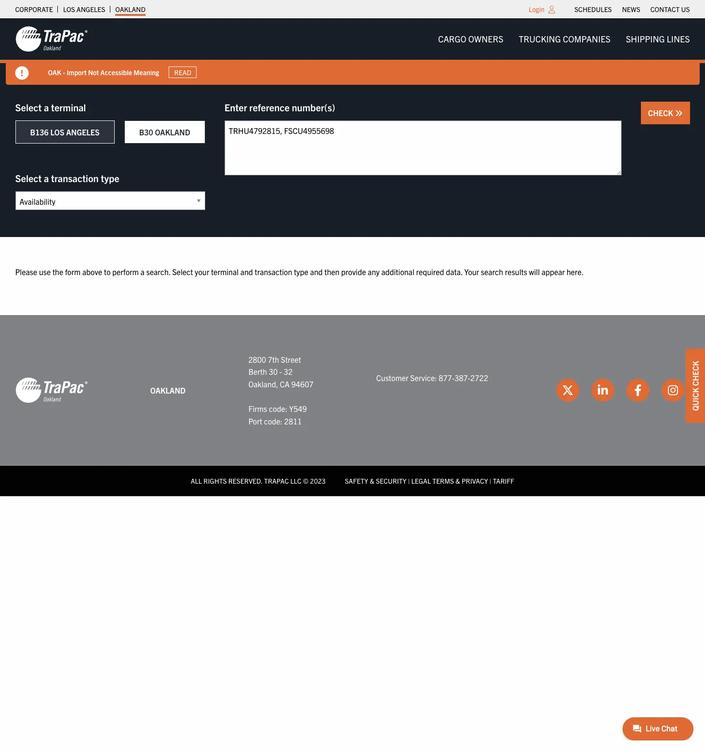 Task type: describe. For each thing, give the bounding box(es) containing it.
0 horizontal spatial -
[[63, 68, 65, 76]]

1 vertical spatial los
[[50, 127, 64, 137]]

0 vertical spatial terminal
[[51, 101, 86, 113]]

©
[[303, 477, 309, 486]]

will
[[529, 267, 540, 277]]

select a transaction type
[[15, 172, 119, 184]]

import
[[67, 68, 87, 76]]

contact us
[[651, 5, 690, 14]]

search.
[[146, 267, 171, 277]]

safety & security | legal terms & privacy | tariff
[[345, 477, 515, 486]]

security
[[376, 477, 407, 486]]

oakland link
[[115, 2, 146, 16]]

the
[[53, 267, 63, 277]]

1 horizontal spatial transaction
[[255, 267, 292, 277]]

news
[[622, 5, 641, 14]]

contact
[[651, 5, 680, 14]]

ca
[[280, 379, 290, 389]]

cargo owners
[[438, 33, 504, 44]]

los inside 'link'
[[63, 5, 75, 14]]

- inside 2800 7th street berth 30 - 32 oakland, ca 94607
[[280, 367, 282, 377]]

menu bar containing schedules
[[570, 2, 695, 16]]

login link
[[529, 5, 545, 14]]

30
[[269, 367, 278, 377]]

lines
[[667, 33, 690, 44]]

2023
[[310, 477, 326, 486]]

quick
[[691, 388, 701, 411]]

1 vertical spatial check
[[691, 361, 701, 386]]

shipping lines
[[626, 33, 690, 44]]

2 oakland image from the top
[[15, 377, 88, 404]]

1 and from the left
[[240, 267, 253, 277]]

1 oakland image from the top
[[15, 26, 88, 53]]

any
[[368, 267, 380, 277]]

select for select a terminal
[[15, 101, 42, 113]]

b30 oakland
[[139, 127, 190, 137]]

berth
[[249, 367, 267, 377]]

provide
[[341, 267, 366, 277]]

2 vertical spatial select
[[172, 267, 193, 277]]

2 | from the left
[[490, 477, 492, 486]]

cargo owners link
[[431, 29, 511, 49]]

all rights reserved. trapac llc © 2023
[[191, 477, 326, 486]]

results
[[505, 267, 528, 277]]

quick check
[[691, 361, 701, 411]]

customer service: 877-387-2722
[[377, 373, 488, 383]]

0 vertical spatial type
[[101, 172, 119, 184]]

legal terms & privacy link
[[412, 477, 488, 486]]

your
[[195, 267, 209, 277]]

then
[[325, 267, 340, 277]]

light image
[[549, 6, 556, 14]]

select for select a transaction type
[[15, 172, 42, 184]]

reserved.
[[228, 477, 263, 486]]

meaning
[[134, 68, 159, 76]]

street
[[281, 355, 301, 364]]

1 vertical spatial terminal
[[211, 267, 239, 277]]

your
[[465, 267, 479, 277]]

required
[[416, 267, 444, 277]]

a for terminal
[[44, 101, 49, 113]]

oak
[[48, 68, 61, 76]]

us
[[682, 5, 690, 14]]

trucking
[[519, 33, 561, 44]]

contact us link
[[651, 2, 690, 16]]

cargo
[[438, 33, 467, 44]]

b136
[[30, 127, 49, 137]]

shipping lines link
[[619, 29, 698, 49]]

port
[[249, 416, 262, 426]]

firms code:  y549 port code:  2811
[[249, 404, 307, 426]]

above
[[82, 267, 102, 277]]

use
[[39, 267, 51, 277]]

check inside "button"
[[649, 108, 675, 118]]

angeles inside 'link'
[[77, 5, 105, 14]]

service:
[[411, 373, 437, 383]]

1 | from the left
[[408, 477, 410, 486]]

oak - import not accessible meaning
[[48, 68, 159, 76]]

please
[[15, 267, 37, 277]]

perform
[[112, 267, 139, 277]]

schedules
[[575, 5, 612, 14]]

privacy
[[462, 477, 488, 486]]

legal
[[412, 477, 431, 486]]

read
[[174, 68, 191, 77]]

please use the form above to perform a search. select your terminal and transaction type and then provide any additional required data. your search results will appear here.
[[15, 267, 584, 277]]

all
[[191, 477, 202, 486]]

read link
[[169, 66, 197, 78]]



Task type: locate. For each thing, give the bounding box(es) containing it.
corporate
[[15, 5, 53, 14]]

a left "search."
[[141, 267, 145, 277]]

1 vertical spatial select
[[15, 172, 42, 184]]

select up b136
[[15, 101, 42, 113]]

0 vertical spatial transaction
[[51, 172, 99, 184]]

oakland image
[[15, 26, 88, 53], [15, 377, 88, 404]]

1 & from the left
[[370, 477, 375, 486]]

code: right port
[[264, 416, 283, 426]]

banner containing cargo owners
[[0, 18, 706, 85]]

0 horizontal spatial transaction
[[51, 172, 99, 184]]

menu bar
[[570, 2, 695, 16], [431, 29, 698, 49]]

code: up 2811
[[269, 404, 288, 414]]

type
[[101, 172, 119, 184], [294, 267, 309, 277]]

search
[[481, 267, 504, 277]]

select a terminal
[[15, 101, 86, 113]]

terms
[[433, 477, 454, 486]]

1 vertical spatial angeles
[[66, 127, 100, 137]]

0 vertical spatial los
[[63, 5, 75, 14]]

tariff
[[493, 477, 515, 486]]

los angeles link
[[63, 2, 105, 16]]

0 horizontal spatial check
[[649, 108, 675, 118]]

387-
[[455, 373, 471, 383]]

2 & from the left
[[456, 477, 460, 486]]

a
[[44, 101, 49, 113], [44, 172, 49, 184], [141, 267, 145, 277]]

solid image
[[15, 67, 29, 80]]

customer
[[377, 373, 409, 383]]

a up b136
[[44, 101, 49, 113]]

select left your
[[172, 267, 193, 277]]

enter
[[225, 101, 247, 113]]

1 vertical spatial transaction
[[255, 267, 292, 277]]

and right your
[[240, 267, 253, 277]]

| left legal
[[408, 477, 410, 486]]

0 vertical spatial oakland
[[115, 5, 146, 14]]

solid image
[[675, 109, 683, 117]]

0 horizontal spatial |
[[408, 477, 410, 486]]

2 vertical spatial oakland
[[150, 386, 186, 395]]

menu bar down light icon
[[431, 29, 698, 49]]

1 vertical spatial oakland
[[155, 127, 190, 137]]

not
[[88, 68, 99, 76]]

safety & security link
[[345, 477, 407, 486]]

transaction
[[51, 172, 99, 184], [255, 267, 292, 277]]

to
[[104, 267, 111, 277]]

a down b136
[[44, 172, 49, 184]]

- right 30
[[280, 367, 282, 377]]

2722
[[471, 373, 488, 383]]

b136 los angeles
[[30, 127, 100, 137]]

here.
[[567, 267, 584, 277]]

companies
[[563, 33, 611, 44]]

1 horizontal spatial terminal
[[211, 267, 239, 277]]

y549
[[289, 404, 307, 414]]

menu bar containing cargo owners
[[431, 29, 698, 49]]

footer containing 2800 7th street
[[0, 315, 706, 496]]

32
[[284, 367, 293, 377]]

1 horizontal spatial and
[[310, 267, 323, 277]]

additional
[[382, 267, 415, 277]]

angeles down select a terminal
[[66, 127, 100, 137]]

reference
[[249, 101, 290, 113]]

form
[[65, 267, 81, 277]]

1 vertical spatial menu bar
[[431, 29, 698, 49]]

0 vertical spatial oakland image
[[15, 26, 88, 53]]

0 vertical spatial select
[[15, 101, 42, 113]]

0 horizontal spatial and
[[240, 267, 253, 277]]

rights
[[204, 477, 227, 486]]

and
[[240, 267, 253, 277], [310, 267, 323, 277]]

0 horizontal spatial type
[[101, 172, 119, 184]]

& right safety
[[370, 477, 375, 486]]

accessible
[[100, 68, 132, 76]]

los right corporate
[[63, 5, 75, 14]]

- right oak
[[63, 68, 65, 76]]

0 vertical spatial a
[[44, 101, 49, 113]]

oakland,
[[249, 379, 278, 389]]

0 vertical spatial check
[[649, 108, 675, 118]]

check
[[649, 108, 675, 118], [691, 361, 701, 386]]

terminal
[[51, 101, 86, 113], [211, 267, 239, 277]]

number(s)
[[292, 101, 336, 113]]

enter reference number(s)
[[225, 101, 336, 113]]

b30
[[139, 127, 153, 137]]

tariff link
[[493, 477, 515, 486]]

news link
[[622, 2, 641, 16]]

0 horizontal spatial &
[[370, 477, 375, 486]]

corporate link
[[15, 2, 53, 16]]

1 vertical spatial a
[[44, 172, 49, 184]]

&
[[370, 477, 375, 486], [456, 477, 460, 486]]

94607
[[292, 379, 314, 389]]

0 vertical spatial angeles
[[77, 5, 105, 14]]

shipping
[[626, 33, 665, 44]]

menu bar up 'shipping'
[[570, 2, 695, 16]]

2 vertical spatial a
[[141, 267, 145, 277]]

select down b136
[[15, 172, 42, 184]]

2800
[[249, 355, 266, 364]]

quick check link
[[686, 349, 706, 423]]

firms
[[249, 404, 267, 414]]

& right 'terms' on the right bottom of the page
[[456, 477, 460, 486]]

data.
[[446, 267, 463, 277]]

|
[[408, 477, 410, 486], [490, 477, 492, 486]]

appear
[[542, 267, 565, 277]]

0 vertical spatial menu bar
[[570, 2, 695, 16]]

1 horizontal spatial check
[[691, 361, 701, 386]]

terminal up b136 los angeles
[[51, 101, 86, 113]]

1 horizontal spatial type
[[294, 267, 309, 277]]

safety
[[345, 477, 368, 486]]

trucking companies link
[[511, 29, 619, 49]]

a for transaction
[[44, 172, 49, 184]]

los right b136
[[50, 127, 64, 137]]

7th
[[268, 355, 279, 364]]

1 horizontal spatial |
[[490, 477, 492, 486]]

877-
[[439, 373, 455, 383]]

1 horizontal spatial -
[[280, 367, 282, 377]]

0 vertical spatial -
[[63, 68, 65, 76]]

1 vertical spatial code:
[[264, 416, 283, 426]]

terminal right your
[[211, 267, 239, 277]]

and left then
[[310, 267, 323, 277]]

code:
[[269, 404, 288, 414], [264, 416, 283, 426]]

1 horizontal spatial &
[[456, 477, 460, 486]]

0 horizontal spatial terminal
[[51, 101, 86, 113]]

select
[[15, 101, 42, 113], [15, 172, 42, 184], [172, 267, 193, 277]]

2 and from the left
[[310, 267, 323, 277]]

llc
[[291, 477, 302, 486]]

1 vertical spatial oakland image
[[15, 377, 88, 404]]

2800 7th street berth 30 - 32 oakland, ca 94607
[[249, 355, 314, 389]]

owners
[[469, 33, 504, 44]]

1 vertical spatial -
[[280, 367, 282, 377]]

footer
[[0, 315, 706, 496]]

angeles left 'oakland' link
[[77, 5, 105, 14]]

login
[[529, 5, 545, 14]]

Enter reference number(s) text field
[[225, 121, 622, 176]]

| left tariff
[[490, 477, 492, 486]]

schedules link
[[575, 2, 612, 16]]

banner
[[0, 18, 706, 85]]

los angeles
[[63, 5, 105, 14]]

1 vertical spatial type
[[294, 267, 309, 277]]

2811
[[284, 416, 302, 426]]

-
[[63, 68, 65, 76], [280, 367, 282, 377]]

trapac
[[264, 477, 289, 486]]

0 vertical spatial code:
[[269, 404, 288, 414]]



Task type: vqa. For each thing, say whether or not it's contained in the screenshot.
Cargo
yes



